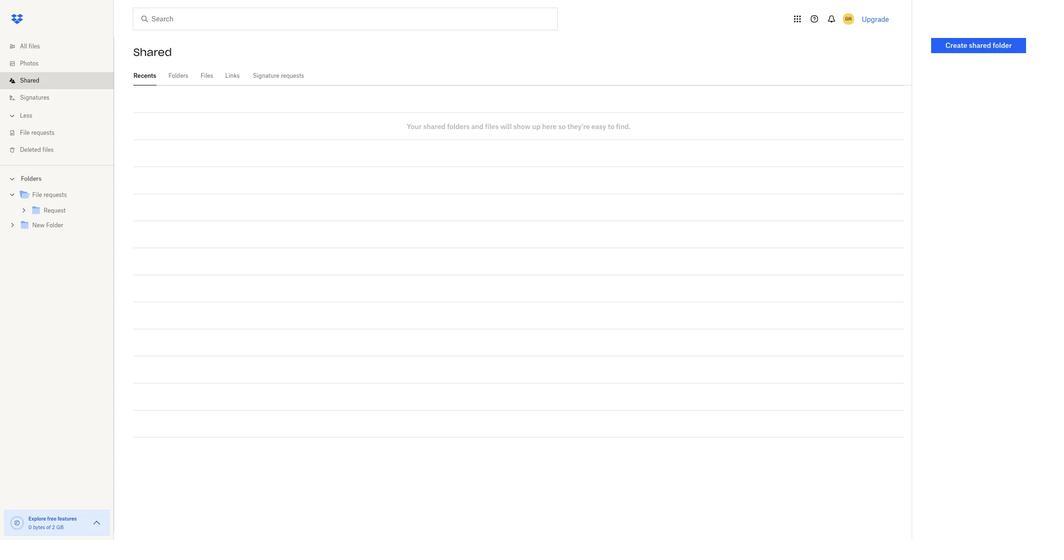 Task type: locate. For each thing, give the bounding box(es) containing it.
shared inside shared link
[[20, 77, 39, 84]]

1 vertical spatial requests
[[31, 129, 54, 136]]

show
[[514, 122, 531, 130]]

shared list item
[[0, 72, 114, 89]]

1 vertical spatial files
[[485, 122, 499, 130]]

less
[[20, 112, 32, 119]]

new folder
[[32, 222, 63, 229]]

shared left the folder at the top right
[[970, 41, 992, 49]]

0 horizontal spatial folders
[[21, 175, 42, 182]]

files left will
[[485, 122, 499, 130]]

0 vertical spatial folders
[[169, 72, 188, 79]]

file requests inside list
[[20, 129, 54, 136]]

0 horizontal spatial shared
[[20, 77, 39, 84]]

1 horizontal spatial file
[[32, 191, 42, 198]]

links
[[225, 72, 240, 79]]

1 vertical spatial file requests link
[[19, 189, 106, 202]]

2 vertical spatial requests
[[44, 191, 67, 198]]

dropbox image
[[8, 9, 27, 28]]

request link
[[30, 205, 106, 217]]

1 horizontal spatial shared
[[970, 41, 992, 49]]

1 vertical spatial shared
[[20, 77, 39, 84]]

0 vertical spatial file
[[20, 129, 30, 136]]

group containing file requests
[[0, 186, 114, 240]]

list containing all files
[[0, 32, 114, 165]]

folders button
[[0, 171, 114, 186]]

1 vertical spatial file
[[32, 191, 42, 198]]

folder
[[993, 41, 1013, 49]]

all files
[[20, 43, 40, 50]]

file down folders button
[[32, 191, 42, 198]]

new folder link
[[19, 219, 106, 232]]

signature requests
[[253, 72, 304, 79]]

folders
[[169, 72, 188, 79], [21, 175, 42, 182]]

file down "less"
[[20, 129, 30, 136]]

shared for your
[[424, 122, 446, 130]]

explore free features 0 bytes of 2 gb
[[28, 516, 77, 530]]

tab list
[[133, 66, 912, 85]]

gb
[[56, 525, 64, 530]]

0 horizontal spatial shared
[[424, 122, 446, 130]]

quota usage element
[[9, 516, 25, 531]]

0 horizontal spatial files
[[29, 43, 40, 50]]

1 vertical spatial shared
[[424, 122, 446, 130]]

2 vertical spatial files
[[43, 146, 54, 153]]

shared right your
[[424, 122, 446, 130]]

find.
[[617, 122, 631, 130]]

files right deleted
[[43, 146, 54, 153]]

file requests
[[20, 129, 54, 136], [32, 191, 67, 198]]

create shared folder button
[[932, 38, 1027, 53]]

file requests link up deleted files at the top left
[[8, 124, 114, 141]]

file requests link
[[8, 124, 114, 141], [19, 189, 106, 202]]

upgrade link
[[862, 15, 890, 23]]

gr
[[846, 16, 852, 22]]

deleted
[[20, 146, 41, 153]]

folders down deleted
[[21, 175, 42, 182]]

folders left files
[[169, 72, 188, 79]]

free
[[47, 516, 56, 522]]

list
[[0, 32, 114, 165]]

folders inside button
[[21, 175, 42, 182]]

so
[[559, 122, 566, 130]]

features
[[58, 516, 77, 522]]

0 vertical spatial file requests link
[[8, 124, 114, 141]]

0 vertical spatial requests
[[281, 72, 304, 79]]

1 vertical spatial folders
[[21, 175, 42, 182]]

files right all
[[29, 43, 40, 50]]

shared
[[133, 46, 172, 59], [20, 77, 39, 84]]

requests up request on the top left of the page
[[44, 191, 67, 198]]

1 horizontal spatial shared
[[133, 46, 172, 59]]

bytes
[[33, 525, 45, 530]]

1 horizontal spatial files
[[43, 146, 54, 153]]

shared
[[970, 41, 992, 49], [424, 122, 446, 130]]

shared up recents link
[[133, 46, 172, 59]]

file requests up deleted files at the top left
[[20, 129, 54, 136]]

shared inside button
[[970, 41, 992, 49]]

and
[[472, 122, 484, 130]]

create shared folder
[[946, 41, 1013, 49]]

up
[[532, 122, 541, 130]]

file requests link up request link
[[19, 189, 106, 202]]

your shared folders and files will show up here so they're easy to find.
[[407, 122, 631, 130]]

1 vertical spatial file requests
[[32, 191, 67, 198]]

group
[[0, 186, 114, 240]]

requests up deleted files at the top left
[[31, 129, 54, 136]]

1 horizontal spatial folders
[[169, 72, 188, 79]]

requests right signature
[[281, 72, 304, 79]]

files
[[29, 43, 40, 50], [485, 122, 499, 130], [43, 146, 54, 153]]

files for all files
[[29, 43, 40, 50]]

requests
[[281, 72, 304, 79], [31, 129, 54, 136], [44, 191, 67, 198]]

0 vertical spatial files
[[29, 43, 40, 50]]

0 vertical spatial shared
[[133, 46, 172, 59]]

file
[[20, 129, 30, 136], [32, 191, 42, 198]]

0 vertical spatial shared
[[970, 41, 992, 49]]

explore
[[28, 516, 46, 522]]

file requests up request on the top left of the page
[[32, 191, 67, 198]]

shared down photos
[[20, 77, 39, 84]]

0 vertical spatial file requests
[[20, 129, 54, 136]]

easy
[[592, 122, 607, 130]]



Task type: describe. For each thing, give the bounding box(es) containing it.
folder
[[46, 222, 63, 229]]

shared link
[[8, 72, 114, 89]]

links link
[[225, 66, 240, 84]]

signatures link
[[8, 89, 114, 106]]

of
[[46, 525, 51, 530]]

files link
[[200, 66, 214, 84]]

signatures
[[20, 94, 49, 101]]

less image
[[8, 111, 17, 121]]

files
[[201, 72, 213, 79]]

tab list containing recents
[[133, 66, 912, 85]]

0 horizontal spatial file
[[20, 129, 30, 136]]

all files link
[[8, 38, 114, 55]]

recents link
[[133, 66, 157, 84]]

photos
[[20, 60, 38, 67]]

signature
[[253, 72, 280, 79]]

photos link
[[8, 55, 114, 72]]

upgrade
[[862, 15, 890, 23]]

folders link
[[168, 66, 189, 84]]

Search in folder "Dropbox" text field
[[151, 14, 538, 24]]

your
[[407, 122, 422, 130]]

files for deleted files
[[43, 146, 54, 153]]

deleted files
[[20, 146, 54, 153]]

2 horizontal spatial files
[[485, 122, 499, 130]]

signature requests link
[[252, 66, 306, 84]]

new
[[32, 222, 45, 229]]

will
[[501, 122, 512, 130]]

deleted files link
[[8, 141, 114, 159]]

folders
[[447, 122, 470, 130]]

request
[[44, 207, 66, 214]]

gr button
[[842, 11, 857, 27]]

here
[[542, 122, 557, 130]]

shared for create
[[970, 41, 992, 49]]

all
[[20, 43, 27, 50]]

recents
[[134, 72, 156, 79]]

they're
[[568, 122, 590, 130]]

create
[[946, 41, 968, 49]]

2
[[52, 525, 55, 530]]

0
[[28, 525, 32, 530]]

to
[[608, 122, 615, 130]]

file requests link inside list
[[8, 124, 114, 141]]



Task type: vqa. For each thing, say whether or not it's contained in the screenshot.
Share within button
no



